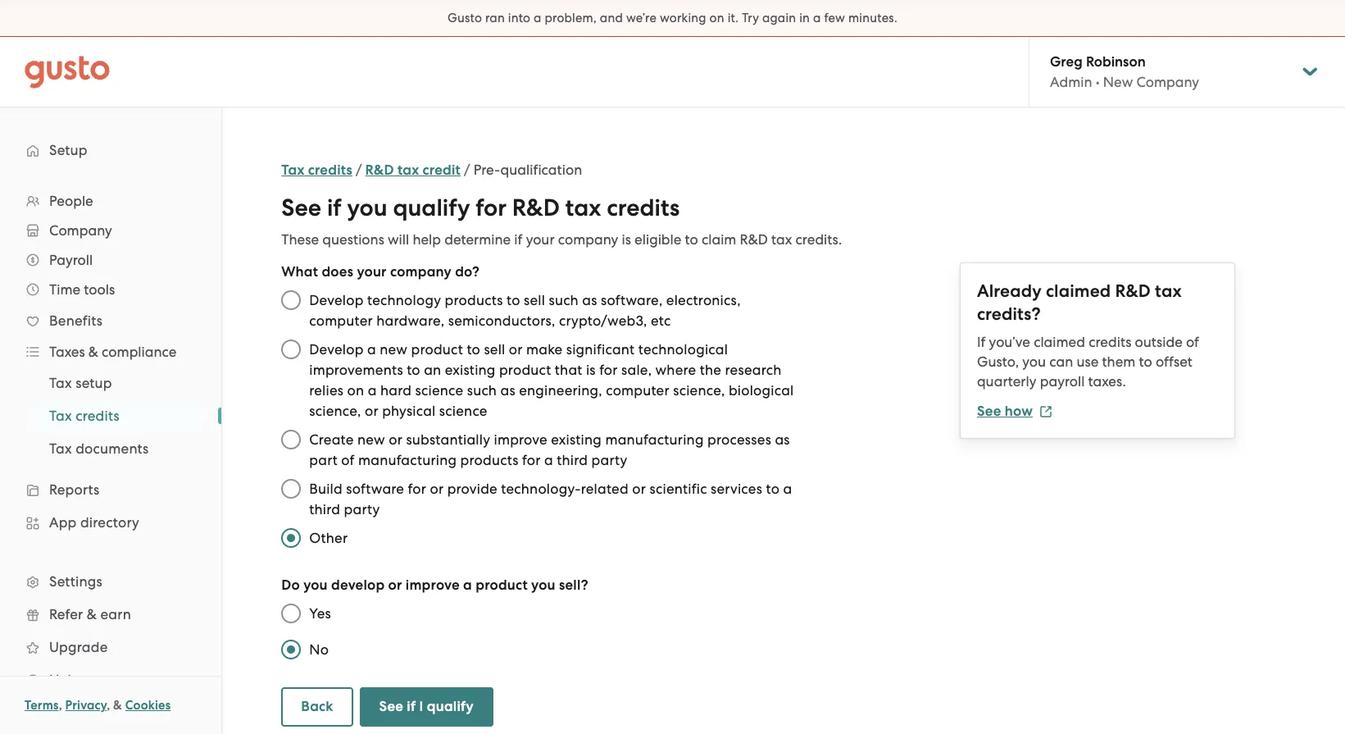 Task type: describe. For each thing, give the bounding box(es) containing it.
them
[[1103, 353, 1136, 370]]

determine
[[445, 231, 511, 248]]

third inside "build software for or provide technology-related or scientific services to a third party"
[[309, 501, 340, 517]]

products inside develop technology products to sell such as software, electronics, computer hardware, semiconductors, crypto/web3, etc
[[445, 292, 503, 308]]

to inside "build software for or provide technology-related or scientific services to a third party"
[[766, 481, 780, 497]]

or left 'provide'
[[430, 481, 444, 497]]

privacy
[[65, 698, 107, 713]]

improve for or
[[406, 577, 460, 594]]

pre-
[[474, 162, 501, 178]]

or right related
[[633, 481, 646, 497]]

if for see if you qualify for r&d tax credits
[[327, 194, 342, 222]]

questions
[[323, 231, 384, 248]]

create new or substantially improve existing manufacturing processes as part of manufacturing products for a third party
[[309, 431, 790, 468]]

terms link
[[25, 698, 59, 713]]

documents
[[76, 440, 149, 457]]

list containing tax setup
[[0, 367, 221, 465]]

r&d right claim
[[740, 231, 768, 248]]

or inside "create new or substantially improve existing manufacturing processes as part of manufacturing products for a third party"
[[389, 431, 403, 448]]

processes
[[708, 431, 772, 448]]

substantially
[[406, 431, 491, 448]]

software
[[346, 481, 404, 497]]

qualification
[[501, 162, 582, 178]]

develop a new product to sell or make significant technological improvements to an existing product that is for sale, where the research relies on a hard science such as engineering, computer science, biological science, or physical science
[[309, 341, 794, 419]]

create
[[309, 431, 354, 448]]

technology
[[367, 292, 441, 308]]

does
[[322, 263, 354, 280]]

see for see if i qualify
[[379, 698, 404, 715]]

services
[[711, 481, 763, 497]]

relies
[[309, 382, 344, 399]]

eligible
[[635, 231, 682, 248]]

tax documents link
[[30, 434, 205, 463]]

1 vertical spatial if
[[514, 231, 523, 248]]

1 horizontal spatial is
[[622, 231, 631, 248]]

1 horizontal spatial tax credits link
[[282, 162, 353, 179]]

what
[[282, 263, 318, 280]]

gusto
[[448, 11, 482, 25]]

develop for develop a new product to sell or make significant technological improvements to an existing product that is for sale, where the research relies on a hard science such as engineering, computer science, biological science, or physical science
[[309, 341, 364, 358]]

to down semiconductors,
[[467, 341, 481, 358]]

it.
[[728, 11, 739, 25]]

tools
[[84, 281, 115, 298]]

as inside "create new or substantially improve existing manufacturing processes as part of manufacturing products for a third party"
[[775, 431, 790, 448]]

you right do
[[304, 577, 328, 594]]

we're
[[626, 11, 657, 25]]

tax inside already claimed r&d tax credits?
[[1156, 280, 1182, 302]]

how
[[1005, 403, 1033, 420]]

sell?
[[559, 577, 589, 594]]

Other radio
[[273, 520, 309, 556]]

credits inside gusto navigation element
[[76, 408, 120, 424]]

0 vertical spatial science,
[[673, 382, 725, 399]]

claimed inside if you've claimed credits outside of gusto, you can use them to offset quarterly payroll taxes.
[[1034, 334, 1086, 350]]

build software for or provide technology-related or scientific services to a third party
[[309, 481, 793, 517]]

make
[[527, 341, 563, 358]]

refer & earn link
[[16, 600, 205, 629]]

gusto,
[[978, 353, 1019, 370]]

Build software for or provide technology-related or scientific services to a third party radio
[[273, 471, 309, 507]]

r&d down "qualification"
[[512, 194, 560, 222]]

claimed inside already claimed r&d tax credits?
[[1046, 280, 1112, 302]]

0 horizontal spatial company
[[390, 263, 452, 280]]

compliance
[[102, 344, 177, 360]]

electronics,
[[667, 292, 741, 308]]

1 , from the left
[[59, 698, 62, 713]]

r&d inside already claimed r&d tax credits?
[[1116, 280, 1151, 302]]

people
[[49, 193, 93, 209]]

setup link
[[16, 135, 205, 165]]

technological
[[639, 341, 728, 358]]

r&d tax credit link
[[365, 162, 461, 179]]

taxes & compliance button
[[16, 337, 205, 367]]

develop for develop technology products to sell such as software, electronics, computer hardware, semiconductors, crypto/web3, etc
[[309, 292, 364, 308]]

tax documents
[[49, 440, 149, 457]]

is inside the develop a new product to sell or make significant technological improvements to an existing product that is for sale, where the research relies on a hard science such as engineering, computer science, biological science, or physical science
[[586, 362, 596, 378]]

tax left credits.
[[772, 231, 793, 248]]

tax setup link
[[30, 368, 205, 398]]

earn
[[100, 606, 131, 622]]

these questions will help determine if your company is eligible to claim r&d tax credits.
[[282, 231, 842, 248]]

people button
[[16, 186, 205, 216]]

Develop technology products to sell such as software, electronics, computer hardware, semiconductors, crypto/web3, etc radio
[[273, 282, 309, 318]]

Create new or substantially improve existing manufacturing processes as part of manufacturing products for a third party radio
[[273, 422, 309, 458]]

provide
[[447, 481, 498, 497]]

1 horizontal spatial manufacturing
[[606, 431, 704, 448]]

quarterly
[[978, 373, 1037, 390]]

sell inside the develop a new product to sell or make significant technological improvements to an existing product that is for sale, where the research relies on a hard science such as engineering, computer science, biological science, or physical science
[[484, 341, 506, 358]]

and
[[600, 11, 623, 25]]

tax credits / r&d tax credit / pre-qualification
[[282, 162, 582, 179]]

biological
[[729, 382, 794, 399]]

1 vertical spatial manufacturing
[[358, 452, 457, 468]]

help
[[413, 231, 441, 248]]

credits.
[[796, 231, 842, 248]]

minutes.
[[849, 11, 898, 25]]

0 horizontal spatial tax credits link
[[30, 401, 205, 431]]

company inside 'dropdown button'
[[49, 222, 112, 239]]

for up 'determine'
[[476, 194, 507, 222]]

0 vertical spatial product
[[411, 341, 463, 358]]

see for see if you qualify for r&d tax credits
[[282, 194, 322, 222]]

use
[[1077, 353, 1099, 370]]

see if you qualify for r&d tax credits
[[282, 194, 680, 222]]

payroll button
[[16, 245, 205, 275]]

qualify for you
[[393, 194, 470, 222]]

see how
[[978, 403, 1033, 420]]

if for see if i qualify
[[407, 698, 416, 715]]

cookies button
[[125, 695, 171, 715]]

help
[[49, 672, 80, 688]]

such inside develop technology products to sell such as software, electronics, computer hardware, semiconductors, crypto/web3, etc
[[549, 292, 579, 308]]

or left physical
[[365, 403, 379, 419]]

payroll
[[1040, 373, 1085, 390]]

1 vertical spatial product
[[499, 362, 551, 378]]

upgrade
[[49, 639, 108, 655]]

you left sell?
[[532, 577, 556, 594]]

of inside "create new or substantially improve existing manufacturing processes as part of manufacturing products for a third party"
[[341, 452, 355, 468]]

the
[[700, 362, 722, 378]]

related
[[581, 481, 629, 497]]

benefits link
[[16, 306, 205, 335]]

terms , privacy , & cookies
[[25, 698, 171, 713]]

again
[[763, 11, 797, 25]]

if you've claimed credits outside of gusto, you can use them to offset quarterly payroll taxes.
[[978, 334, 1200, 390]]

develop technology products to sell such as software, electronics, computer hardware, semiconductors, crypto/web3, etc
[[309, 292, 741, 329]]

of inside if you've claimed credits outside of gusto, you can use them to offset quarterly payroll taxes.
[[1187, 334, 1200, 350]]



Task type: locate. For each thing, give the bounding box(es) containing it.
that
[[555, 362, 583, 378]]

for inside "create new or substantially improve existing manufacturing processes as part of manufacturing products for a third party"
[[522, 452, 541, 468]]

no
[[309, 641, 329, 658]]

0 vertical spatial on
[[710, 11, 725, 25]]

1 horizontal spatial existing
[[551, 431, 602, 448]]

1 horizontal spatial computer
[[606, 382, 670, 399]]

existing inside the develop a new product to sell or make significant technological improvements to an existing product that is for sale, where the research relies on a hard science such as engineering, computer science, biological science, or physical science
[[445, 362, 496, 378]]

product down make
[[499, 362, 551, 378]]

qualify right i
[[427, 698, 474, 715]]

claim
[[702, 231, 737, 248]]

if right 'determine'
[[514, 231, 523, 248]]

setup
[[49, 142, 88, 158]]

0 vertical spatial tax credits link
[[282, 162, 353, 179]]

1 vertical spatial qualify
[[427, 698, 474, 715]]

1 horizontal spatial of
[[1187, 334, 1200, 350]]

list containing people
[[0, 186, 221, 696]]

claimed right already
[[1046, 280, 1112, 302]]

taxes.
[[1089, 373, 1127, 390]]

if
[[327, 194, 342, 222], [514, 231, 523, 248], [407, 698, 416, 715]]

science, down 'the'
[[673, 382, 725, 399]]

2 , from the left
[[107, 698, 110, 713]]

party up related
[[592, 452, 628, 468]]

taxes
[[49, 344, 85, 360]]

to right services
[[766, 481, 780, 497]]

1 list from the top
[[0, 186, 221, 696]]

you
[[347, 194, 388, 222], [1023, 353, 1046, 370], [304, 577, 328, 594], [532, 577, 556, 594]]

develop inside the develop a new product to sell or make significant technological improvements to an existing product that is for sale, where the research relies on a hard science such as engineering, computer science, biological science, or physical science
[[309, 341, 364, 358]]

manufacturing up scientific
[[606, 431, 704, 448]]

0 horizontal spatial if
[[327, 194, 342, 222]]

scientific
[[650, 481, 707, 497]]

credits up tax documents
[[76, 408, 120, 424]]

1 vertical spatial science,
[[309, 403, 361, 419]]

such up the crypto/web3,
[[549, 292, 579, 308]]

2 vertical spatial &
[[113, 698, 122, 713]]

tax up these
[[282, 162, 305, 179]]

computer inside the develop a new product to sell or make significant technological improvements to an existing product that is for sale, where the research relies on a hard science such as engineering, computer science, biological science, or physical science
[[606, 382, 670, 399]]

1 horizontal spatial such
[[549, 292, 579, 308]]

new right create
[[358, 431, 385, 448]]

1 vertical spatial such
[[467, 382, 497, 399]]

Develop a new product to sell or make significant technological improvements to an existing product that is for sale, where the research relies on a hard science such as engineering, computer science, biological science, or physical science radio
[[273, 331, 309, 367]]

see if i qualify button
[[360, 687, 494, 727]]

improve up technology-
[[494, 431, 548, 448]]

develop up "improvements" on the left of page
[[309, 341, 364, 358]]

products inside "create new or substantially improve existing manufacturing processes as part of manufacturing products for a third party"
[[461, 452, 519, 468]]

upgrade link
[[16, 632, 205, 662]]

improve right develop
[[406, 577, 460, 594]]

r&d left "credit"
[[365, 162, 394, 179]]

2 list from the top
[[0, 367, 221, 465]]

see
[[282, 194, 322, 222], [978, 403, 1002, 420], [379, 698, 404, 715]]

0 vertical spatial your
[[526, 231, 555, 248]]

app directory
[[49, 514, 139, 531]]

yes
[[309, 605, 331, 622]]

tax up outside on the top right of page
[[1156, 280, 1182, 302]]

admin
[[1051, 74, 1093, 90]]

/ left pre-
[[464, 162, 470, 178]]

0 horizontal spatial such
[[467, 382, 497, 399]]

0 vertical spatial see
[[282, 194, 322, 222]]

1 horizontal spatial on
[[710, 11, 725, 25]]

as right processes at the right of the page
[[775, 431, 790, 448]]

see inside button
[[379, 698, 404, 715]]

0 vertical spatial improve
[[494, 431, 548, 448]]

0 vertical spatial if
[[327, 194, 342, 222]]

tax down taxes on the left top of page
[[49, 375, 72, 391]]

you left can
[[1023, 353, 1046, 370]]

1 horizontal spatial party
[[592, 452, 628, 468]]

crypto/web3,
[[559, 312, 648, 329]]

0 vertical spatial science
[[415, 382, 464, 399]]

i
[[420, 698, 424, 715]]

0 horizontal spatial ,
[[59, 698, 62, 713]]

tax credits
[[49, 408, 120, 424]]

develop down does
[[309, 292, 364, 308]]

2 / from the left
[[464, 162, 470, 178]]

see if i qualify
[[379, 698, 474, 715]]

1 vertical spatial tax credits link
[[30, 401, 205, 431]]

your right does
[[357, 263, 387, 280]]

directory
[[80, 514, 139, 531]]

greg robinson admin • new company
[[1051, 53, 1200, 90]]

0 vertical spatial company
[[558, 231, 619, 248]]

1 horizontal spatial /
[[464, 162, 470, 178]]

&
[[88, 344, 98, 360], [87, 606, 97, 622], [113, 698, 122, 713]]

such up substantially at bottom
[[467, 382, 497, 399]]

for up technology-
[[522, 452, 541, 468]]

hardware,
[[377, 312, 445, 329]]

& right taxes on the left top of page
[[88, 344, 98, 360]]

tax down tax credits
[[49, 440, 72, 457]]

or down physical
[[389, 431, 403, 448]]

sell
[[524, 292, 545, 308], [484, 341, 506, 358]]

a inside "build software for or provide technology-related or scientific services to a third party"
[[784, 481, 793, 497]]

on
[[710, 11, 725, 25], [347, 382, 364, 399]]

privacy link
[[65, 698, 107, 713]]

settings
[[49, 573, 102, 590]]

1 vertical spatial &
[[87, 606, 97, 622]]

tax credits link
[[282, 162, 353, 179], [30, 401, 205, 431]]

0 vertical spatial manufacturing
[[606, 431, 704, 448]]

0 horizontal spatial company
[[49, 222, 112, 239]]

into
[[508, 11, 531, 25]]

Yes radio
[[273, 595, 309, 631]]

0 vertical spatial develop
[[309, 292, 364, 308]]

& for earn
[[87, 606, 97, 622]]

0 vertical spatial new
[[380, 341, 408, 358]]

technology-
[[501, 481, 581, 497]]

0 horizontal spatial see
[[282, 194, 322, 222]]

to inside if you've claimed credits outside of gusto, you can use them to offset quarterly payroll taxes.
[[1140, 353, 1153, 370]]

0 vertical spatial sell
[[524, 292, 545, 308]]

& down 'help' link
[[113, 698, 122, 713]]

existing
[[445, 362, 496, 378], [551, 431, 602, 448]]

such inside the develop a new product to sell or make significant technological improvements to an existing product that is for sale, where the research relies on a hard science such as engineering, computer science, biological science, or physical science
[[467, 382, 497, 399]]

party inside "create new or substantially improve existing manufacturing processes as part of manufacturing products for a third party"
[[592, 452, 628, 468]]

0 horizontal spatial manufacturing
[[358, 452, 457, 468]]

you up questions
[[347, 194, 388, 222]]

to down outside on the top right of page
[[1140, 353, 1153, 370]]

as left engineering,
[[501, 382, 516, 399]]

claimed up can
[[1034, 334, 1086, 350]]

third down build
[[309, 501, 340, 517]]

1 vertical spatial on
[[347, 382, 364, 399]]

1 horizontal spatial sell
[[524, 292, 545, 308]]

, down 'help' link
[[107, 698, 110, 713]]

1 vertical spatial products
[[461, 452, 519, 468]]

qualify up help
[[393, 194, 470, 222]]

1 vertical spatial party
[[344, 501, 380, 517]]

company down people
[[49, 222, 112, 239]]

0 horizontal spatial of
[[341, 452, 355, 468]]

/ left r&d tax credit link
[[356, 162, 362, 178]]

will
[[388, 231, 409, 248]]

do you develop or improve a product you sell?
[[282, 577, 589, 594]]

gusto navigation element
[[0, 107, 221, 723]]

0 vertical spatial is
[[622, 231, 631, 248]]

2 vertical spatial see
[[379, 698, 404, 715]]

develop
[[309, 292, 364, 308], [309, 341, 364, 358]]

to up semiconductors,
[[507, 292, 520, 308]]

as up the crypto/web3,
[[583, 292, 598, 308]]

1 horizontal spatial see
[[379, 698, 404, 715]]

1 horizontal spatial company
[[1137, 74, 1200, 90]]

settings link
[[16, 567, 205, 596]]

software,
[[601, 292, 663, 308]]

new inside "create new or substantially improve existing manufacturing processes as part of manufacturing products for a third party"
[[358, 431, 385, 448]]

tax credits link up these
[[282, 162, 353, 179]]

outside
[[1136, 334, 1183, 350]]

you inside if you've claimed credits outside of gusto, you can use them to offset quarterly payroll taxes.
[[1023, 353, 1046, 370]]

1 vertical spatial company
[[390, 263, 452, 280]]

for right "software"
[[408, 481, 427, 497]]

for inside the develop a new product to sell or make significant technological improvements to an existing product that is for sale, where the research relies on a hard science such as engineering, computer science, biological science, or physical science
[[600, 362, 618, 378]]

claimed
[[1046, 280, 1112, 302], [1034, 334, 1086, 350]]

1 vertical spatial your
[[357, 263, 387, 280]]

0 vertical spatial &
[[88, 344, 98, 360]]

company right new
[[1137, 74, 1200, 90]]

to inside develop technology products to sell such as software, electronics, computer hardware, semiconductors, crypto/web3, etc
[[507, 292, 520, 308]]

hard
[[381, 382, 412, 399]]

tax for tax documents
[[49, 440, 72, 457]]

0 horizontal spatial party
[[344, 501, 380, 517]]

of up offset
[[1187, 334, 1200, 350]]

if up questions
[[327, 194, 342, 222]]

credits
[[308, 162, 353, 179], [607, 194, 680, 222], [1089, 334, 1132, 350], [76, 408, 120, 424]]

is right that
[[586, 362, 596, 378]]

1 vertical spatial claimed
[[1034, 334, 1086, 350]]

to left claim
[[685, 231, 699, 248]]

engineering,
[[519, 382, 603, 399]]

0 horizontal spatial science,
[[309, 403, 361, 419]]

2 vertical spatial product
[[476, 577, 528, 594]]

products up 'provide'
[[461, 452, 519, 468]]

1 vertical spatial existing
[[551, 431, 602, 448]]

third up technology-
[[557, 452, 588, 468]]

tax credits link up the tax documents link
[[30, 401, 205, 431]]

tax up these questions will help determine if your company is eligible to claim r&d tax credits.
[[566, 194, 601, 222]]

is left eligible
[[622, 231, 631, 248]]

build
[[309, 481, 343, 497]]

2 horizontal spatial as
[[775, 431, 790, 448]]

& left earn
[[87, 606, 97, 622]]

1 horizontal spatial as
[[583, 292, 598, 308]]

1 horizontal spatial ,
[[107, 698, 110, 713]]

0 vertical spatial as
[[583, 292, 598, 308]]

these
[[282, 231, 319, 248]]

0 vertical spatial claimed
[[1046, 280, 1112, 302]]

list
[[0, 186, 221, 696], [0, 367, 221, 465]]

0 horizontal spatial existing
[[445, 362, 496, 378]]

1 horizontal spatial third
[[557, 452, 588, 468]]

develop inside develop technology products to sell such as software, electronics, computer hardware, semiconductors, crypto/web3, etc
[[309, 292, 364, 308]]

1 vertical spatial computer
[[606, 382, 670, 399]]

tax setup
[[49, 375, 112, 391]]

ran
[[486, 11, 505, 25]]

1 horizontal spatial science,
[[673, 382, 725, 399]]

as inside develop technology products to sell such as software, electronics, computer hardware, semiconductors, crypto/web3, etc
[[583, 292, 598, 308]]

tax
[[398, 162, 419, 179], [566, 194, 601, 222], [772, 231, 793, 248], [1156, 280, 1182, 302]]

0 horizontal spatial sell
[[484, 341, 506, 358]]

1 vertical spatial company
[[49, 222, 112, 239]]

0 vertical spatial of
[[1187, 334, 1200, 350]]

other
[[309, 530, 348, 546]]

0 horizontal spatial as
[[501, 382, 516, 399]]

see for see how
[[978, 403, 1002, 420]]

product
[[411, 341, 463, 358], [499, 362, 551, 378], [476, 577, 528, 594]]

third inside "create new or substantially improve existing manufacturing processes as part of manufacturing products for a third party"
[[557, 452, 588, 468]]

significant
[[566, 341, 635, 358]]

1 vertical spatial sell
[[484, 341, 506, 358]]

for inside "build software for or provide technology-related or scientific services to a third party"
[[408, 481, 427, 497]]

problem,
[[545, 11, 597, 25]]

app directory link
[[16, 508, 205, 537]]

tax for tax credits / r&d tax credit / pre-qualification
[[282, 162, 305, 179]]

if left i
[[407, 698, 416, 715]]

1 vertical spatial of
[[341, 452, 355, 468]]

home image
[[25, 55, 110, 88]]

for down 'significant'
[[600, 362, 618, 378]]

credits up them
[[1089, 334, 1132, 350]]

1 horizontal spatial company
[[558, 231, 619, 248]]

credits?
[[978, 303, 1041, 325]]

do?
[[455, 263, 480, 280]]

products down do?
[[445, 292, 503, 308]]

credits inside if you've claimed credits outside of gusto, you can use them to offset quarterly payroll taxes.
[[1089, 334, 1132, 350]]

refer & earn
[[49, 606, 131, 622]]

1 horizontal spatial improve
[[494, 431, 548, 448]]

credits up eligible
[[607, 194, 680, 222]]

qualify inside see if i qualify button
[[427, 698, 474, 715]]

1 horizontal spatial if
[[407, 698, 416, 715]]

0 vertical spatial such
[[549, 292, 579, 308]]

product left sell?
[[476, 577, 528, 594]]

r&d up outside on the top right of page
[[1116, 280, 1151, 302]]

improve for substantially
[[494, 431, 548, 448]]

1 vertical spatial third
[[309, 501, 340, 517]]

0 vertical spatial products
[[445, 292, 503, 308]]

existing inside "create new or substantially improve existing manufacturing processes as part of manufacturing products for a third party"
[[551, 431, 602, 448]]

physical
[[382, 403, 436, 419]]

as inside the develop a new product to sell or make significant technological improvements to an existing product that is for sale, where the research relies on a hard science such as engineering, computer science, biological science, or physical science
[[501, 382, 516, 399]]

2 horizontal spatial see
[[978, 403, 1002, 420]]

computer inside develop technology products to sell such as software, electronics, computer hardware, semiconductors, crypto/web3, etc
[[309, 312, 373, 329]]

computer down does
[[309, 312, 373, 329]]

tax left "credit"
[[398, 162, 419, 179]]

1 vertical spatial see
[[978, 403, 1002, 420]]

a inside "create new or substantially improve existing manufacturing processes as part of manufacturing products for a third party"
[[545, 452, 553, 468]]

0 horizontal spatial is
[[586, 362, 596, 378]]

0 horizontal spatial computer
[[309, 312, 373, 329]]

0 vertical spatial qualify
[[393, 194, 470, 222]]

science up substantially at bottom
[[439, 403, 488, 419]]

manufacturing up "software"
[[358, 452, 457, 468]]

sell up semiconductors,
[[524, 292, 545, 308]]

improvements
[[309, 362, 403, 378]]

1 vertical spatial as
[[501, 382, 516, 399]]

1 vertical spatial develop
[[309, 341, 364, 358]]

can
[[1050, 353, 1074, 370]]

new down hardware,
[[380, 341, 408, 358]]

on down "improvements" on the left of page
[[347, 382, 364, 399]]

1 vertical spatial is
[[586, 362, 596, 378]]

tax down tax setup
[[49, 408, 72, 424]]

2 vertical spatial as
[[775, 431, 790, 448]]

0 horizontal spatial your
[[357, 263, 387, 280]]

app
[[49, 514, 77, 531]]

1 horizontal spatial your
[[526, 231, 555, 248]]

in
[[800, 11, 810, 25]]

semiconductors,
[[448, 312, 556, 329]]

improve inside "create new or substantially improve existing manufacturing processes as part of manufacturing products for a third party"
[[494, 431, 548, 448]]

0 vertical spatial party
[[592, 452, 628, 468]]

taxes & compliance
[[49, 344, 177, 360]]

computer down sale,
[[606, 382, 670, 399]]

already claimed r&d tax credits?
[[978, 280, 1182, 325]]

on inside the develop a new product to sell or make significant technological improvements to an existing product that is for sale, where the research relies on a hard science such as engineering, computer science, biological science, or physical science
[[347, 382, 364, 399]]

of right part
[[341, 452, 355, 468]]

science down an
[[415, 382, 464, 399]]

existing right an
[[445, 362, 496, 378]]

company inside greg robinson admin • new company
[[1137, 74, 1200, 90]]

0 horizontal spatial improve
[[406, 577, 460, 594]]

see how link
[[978, 403, 1053, 420]]

to left an
[[407, 362, 421, 378]]

your right 'determine'
[[526, 231, 555, 248]]

see left how
[[978, 403, 1002, 420]]

greg
[[1051, 53, 1083, 71]]

if inside button
[[407, 698, 416, 715]]

2 vertical spatial if
[[407, 698, 416, 715]]

company up technology
[[390, 263, 452, 280]]

0 vertical spatial computer
[[309, 312, 373, 329]]

product up an
[[411, 341, 463, 358]]

science
[[415, 382, 464, 399], [439, 403, 488, 419]]

No radio
[[273, 631, 309, 668]]

few
[[825, 11, 846, 25]]

2 horizontal spatial if
[[514, 231, 523, 248]]

gusto ran into a problem, and we're working on it. try again in a few minutes.
[[448, 11, 898, 25]]

sell inside develop technology products to sell such as software, electronics, computer hardware, semiconductors, crypto/web3, etc
[[524, 292, 545, 308]]

what does your company do?
[[282, 263, 480, 280]]

or right develop
[[388, 577, 402, 594]]

& for compliance
[[88, 344, 98, 360]]

try
[[742, 11, 759, 25]]

or
[[509, 341, 523, 358], [365, 403, 379, 419], [389, 431, 403, 448], [430, 481, 444, 497], [633, 481, 646, 497], [388, 577, 402, 594]]

tax for tax setup
[[49, 375, 72, 391]]

cookies
[[125, 698, 171, 713]]

an
[[424, 362, 442, 378]]

0 vertical spatial company
[[1137, 74, 1200, 90]]

products
[[445, 292, 503, 308], [461, 452, 519, 468]]

company left eligible
[[558, 231, 619, 248]]

•
[[1096, 74, 1100, 90]]

& inside dropdown button
[[88, 344, 98, 360]]

new inside the develop a new product to sell or make significant technological improvements to an existing product that is for sale, where the research relies on a hard science such as engineering, computer science, biological science, or physical science
[[380, 341, 408, 358]]

0 horizontal spatial on
[[347, 382, 364, 399]]

new
[[1104, 74, 1134, 90]]

1 vertical spatial science
[[439, 403, 488, 419]]

1 vertical spatial improve
[[406, 577, 460, 594]]

on left it.
[[710, 11, 725, 25]]

part
[[309, 452, 338, 468]]

science, down relies
[[309, 403, 361, 419]]

0 vertical spatial third
[[557, 452, 588, 468]]

2 develop from the top
[[309, 341, 364, 358]]

qualify for i
[[427, 698, 474, 715]]

sell down semiconductors,
[[484, 341, 506, 358]]

or left make
[[509, 341, 523, 358]]

1 vertical spatial new
[[358, 431, 385, 448]]

party inside "build software for or provide technology-related or scientific services to a third party"
[[344, 501, 380, 517]]

0 horizontal spatial third
[[309, 501, 340, 517]]

see left i
[[379, 698, 404, 715]]

1 develop from the top
[[309, 292, 364, 308]]

1 / from the left
[[356, 162, 362, 178]]

existing down engineering,
[[551, 431, 602, 448]]

you've
[[990, 334, 1031, 350]]

robinson
[[1087, 53, 1146, 71]]

etc
[[651, 312, 671, 329]]

party down "software"
[[344, 501, 380, 517]]

, left 'privacy' on the bottom
[[59, 698, 62, 713]]

see up these
[[282, 194, 322, 222]]

if
[[978, 334, 986, 350]]

tax for tax credits
[[49, 408, 72, 424]]

benefits
[[49, 312, 103, 329]]

credits up questions
[[308, 162, 353, 179]]



Task type: vqa. For each thing, say whether or not it's contained in the screenshot.
work
no



